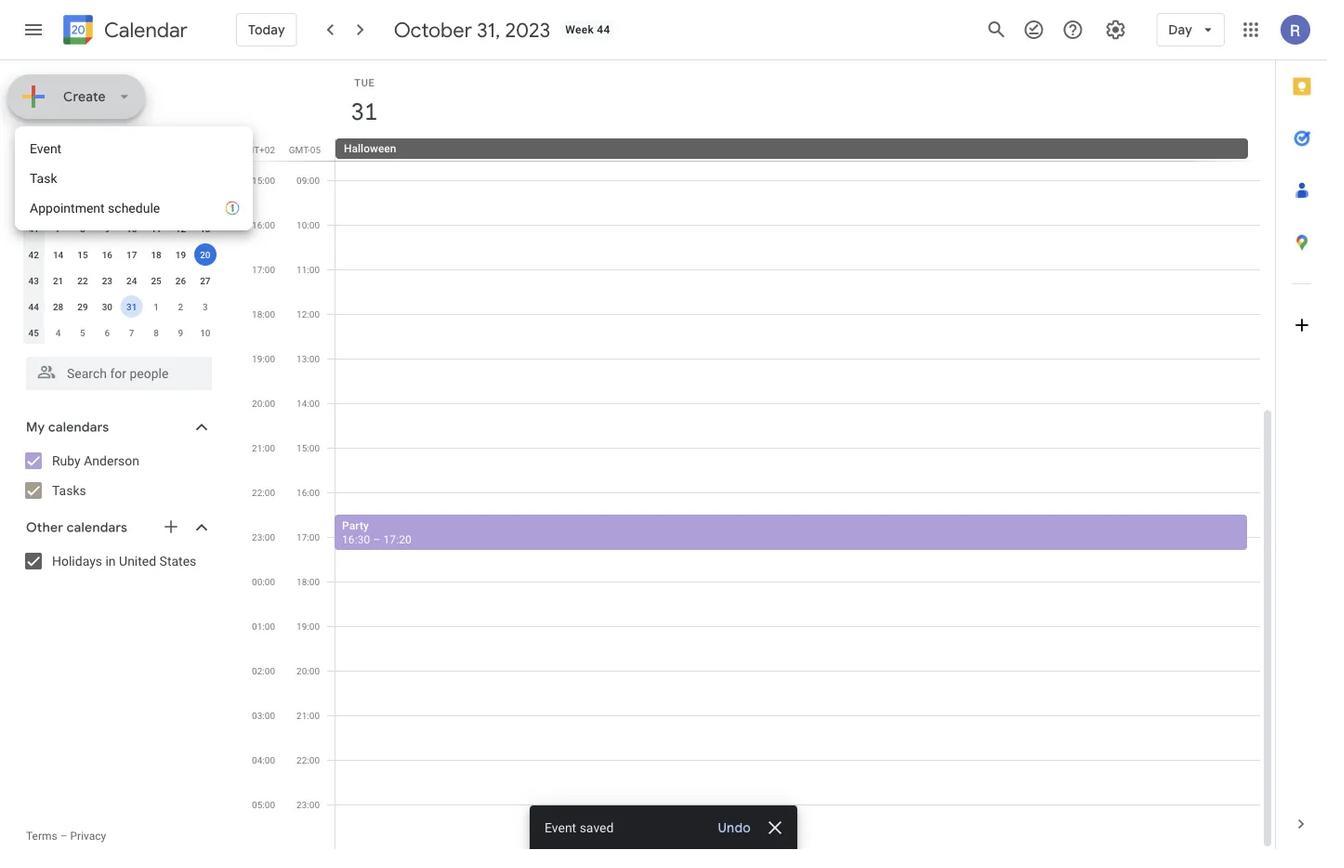 Task type: describe. For each thing, give the bounding box(es) containing it.
20
[[200, 249, 211, 260]]

40
[[28, 197, 39, 208]]

week
[[566, 23, 594, 36]]

10 for "10" 'element'
[[126, 223, 137, 234]]

1 vertical spatial 21:00
[[297, 710, 320, 721]]

calendar heading
[[100, 17, 188, 43]]

november 3 element
[[194, 296, 216, 318]]

17
[[126, 249, 137, 260]]

calendars for my calendars
[[48, 419, 109, 436]]

10 element
[[121, 218, 143, 240]]

16 element
[[96, 244, 118, 266]]

30 for 30 element
[[102, 301, 112, 312]]

10:00
[[297, 219, 320, 231]]

row containing 43
[[21, 268, 218, 294]]

event for event saved
[[545, 820, 577, 836]]

day button
[[1157, 7, 1225, 52]]

1 horizontal spatial 7
[[129, 327, 134, 338]]

19 element
[[170, 244, 192, 266]]

november 10 element
[[194, 322, 216, 344]]

43
[[28, 275, 39, 286]]

13 element
[[194, 218, 216, 240]]

terms link
[[26, 830, 57, 843]]

saved
[[580, 820, 614, 836]]

27 element
[[194, 270, 216, 292]]

Search for people text field
[[37, 357, 201, 390]]

1 horizontal spatial 23:00
[[297, 800, 320, 811]]

november 8 element
[[145, 322, 167, 344]]

42
[[28, 249, 39, 260]]

other calendars
[[26, 520, 127, 536]]

20, today element
[[194, 244, 216, 266]]

november 1 element
[[145, 296, 167, 318]]

1 horizontal spatial 44
[[597, 23, 610, 36]]

17 element
[[121, 244, 143, 266]]

28 element
[[47, 296, 69, 318]]

event saved
[[545, 820, 614, 836]]

03:00
[[252, 710, 275, 721]]

october 2023 grid
[[18, 164, 218, 346]]

gmt+02
[[240, 144, 275, 155]]

schedule
[[108, 200, 160, 216]]

in
[[106, 554, 116, 569]]

calendars for other calendars
[[67, 520, 127, 536]]

0 vertical spatial 7
[[56, 223, 61, 234]]

today button
[[236, 7, 297, 52]]

19
[[175, 249, 186, 260]]

appointment
[[30, 200, 105, 216]]

calendar
[[104, 17, 188, 43]]

0 vertical spatial 1
[[80, 197, 85, 208]]

1 horizontal spatial 15:00
[[297, 443, 320, 454]]

october for october 2023
[[26, 140, 79, 157]]

0 horizontal spatial –
[[60, 830, 67, 843]]

anderson
[[84, 453, 140, 469]]

26
[[175, 275, 186, 286]]

united
[[119, 554, 156, 569]]

row containing 41
[[21, 216, 218, 242]]

6
[[105, 327, 110, 338]]

41
[[28, 223, 39, 234]]

14:00
[[297, 398, 320, 409]]

column header inside the october 2023 grid
[[21, 164, 46, 190]]

31 grid
[[238, 60, 1276, 851]]

2 inside 'element'
[[178, 301, 183, 312]]

other
[[26, 520, 63, 536]]

30 for september 30 element
[[53, 197, 63, 208]]

privacy
[[70, 830, 106, 843]]

02:00
[[252, 666, 275, 677]]

create
[[63, 88, 106, 105]]

week 44
[[566, 23, 610, 36]]

party
[[342, 519, 369, 532]]

18 element
[[145, 244, 167, 266]]

0 vertical spatial 16:00
[[252, 219, 275, 231]]

12
[[175, 223, 186, 234]]

my calendars button
[[4, 413, 231, 443]]

0 vertical spatial 8
[[80, 223, 85, 234]]

00:00
[[252, 576, 275, 588]]

31 cell
[[119, 294, 144, 320]]

september 30 element
[[47, 192, 69, 214]]

1 horizontal spatial 19:00
[[297, 621, 320, 632]]

gmt-05
[[289, 144, 321, 155]]

undo
[[718, 820, 751, 837]]

november 6 element
[[96, 322, 118, 344]]

– inside party 16:30 – 17:20
[[373, 533, 381, 546]]

25
[[151, 275, 162, 286]]

my calendars
[[26, 419, 109, 436]]

1 vertical spatial 16:00
[[297, 487, 320, 498]]

05:00
[[252, 800, 275, 811]]

holidays
[[52, 554, 102, 569]]

create button
[[7, 74, 145, 119]]

04:00
[[252, 755, 275, 766]]

21
[[53, 275, 63, 286]]

1 horizontal spatial 22:00
[[297, 755, 320, 766]]

november 4 element
[[47, 322, 69, 344]]

holidays in united states
[[52, 554, 196, 569]]

october 31, 2023
[[394, 17, 551, 43]]

31 inside cell
[[126, 301, 137, 312]]

terms
[[26, 830, 57, 843]]

0 vertical spatial 23:00
[[252, 532, 275, 543]]

27
[[200, 275, 211, 286]]

0 horizontal spatial 15:00
[[252, 175, 275, 186]]

22 element
[[72, 270, 94, 292]]

0 vertical spatial 4
[[154, 197, 159, 208]]

november 5 element
[[72, 322, 94, 344]]



Task type: locate. For each thing, give the bounding box(es) containing it.
2023 up s "row"
[[82, 140, 113, 157]]

1 vertical spatial 3
[[203, 301, 208, 312]]

0 horizontal spatial 8
[[80, 223, 85, 234]]

tab list
[[1277, 60, 1328, 799]]

event for event
[[30, 141, 62, 156]]

28
[[53, 301, 63, 312]]

9
[[105, 223, 110, 234], [178, 327, 183, 338]]

0 vertical spatial 10
[[126, 223, 137, 234]]

1 horizontal spatial 18:00
[[297, 576, 320, 588]]

calendars inside my calendars dropdown button
[[48, 419, 109, 436]]

1 horizontal spatial 10
[[200, 327, 211, 338]]

9 down "appointment schedule"
[[105, 223, 110, 234]]

event left saved
[[545, 820, 577, 836]]

0 horizontal spatial 4
[[56, 327, 61, 338]]

1 horizontal spatial 8
[[154, 327, 159, 338]]

7 right "6"
[[129, 327, 134, 338]]

1 horizontal spatial 21:00
[[297, 710, 320, 721]]

18
[[151, 249, 162, 260]]

0 vertical spatial event
[[30, 141, 62, 156]]

4 left 5
[[56, 327, 61, 338]]

15:00 down gmt+02
[[252, 175, 275, 186]]

row group inside the october 2023 grid
[[21, 190, 218, 346]]

1 vertical spatial 8
[[154, 327, 159, 338]]

14
[[53, 249, 63, 260]]

22
[[77, 275, 88, 286]]

0 vertical spatial october
[[394, 17, 472, 43]]

0 horizontal spatial 7
[[56, 223, 61, 234]]

1 horizontal spatial october
[[394, 17, 472, 43]]

22:00 right the 04:00
[[297, 755, 320, 766]]

05
[[310, 144, 321, 155]]

2 row from the top
[[21, 216, 218, 242]]

0 vertical spatial 9
[[105, 223, 110, 234]]

0 vertical spatial 2
[[105, 197, 110, 208]]

31 inside grid
[[350, 96, 377, 127]]

1 vertical spatial 44
[[28, 301, 39, 312]]

01:00
[[252, 621, 275, 632]]

19:00 right the 01:00
[[297, 621, 320, 632]]

20 cell
[[193, 242, 218, 268]]

09:00
[[297, 175, 320, 186]]

1 vertical spatial 17:00
[[297, 532, 320, 543]]

november 9 element
[[170, 322, 192, 344]]

halloween row
[[327, 139, 1276, 161]]

12 element
[[170, 218, 192, 240]]

1 vertical spatial 20:00
[[297, 666, 320, 677]]

16:00 down "14:00"
[[297, 487, 320, 498]]

6 row from the top
[[21, 320, 218, 346]]

4 row from the top
[[21, 268, 218, 294]]

1 vertical spatial calendars
[[67, 520, 127, 536]]

0 vertical spatial 21:00
[[252, 443, 275, 454]]

0 horizontal spatial 2023
[[82, 140, 113, 157]]

0 horizontal spatial 17:00
[[252, 264, 275, 275]]

14 element
[[47, 244, 69, 266]]

17:20
[[383, 533, 412, 546]]

1 vertical spatial –
[[60, 830, 67, 843]]

4
[[154, 197, 159, 208], [56, 327, 61, 338]]

17:00 left 11:00
[[252, 264, 275, 275]]

2 left november 3 element
[[178, 301, 183, 312]]

1 right 31 element
[[154, 301, 159, 312]]

gmt-
[[289, 144, 310, 155]]

0 horizontal spatial 3
[[129, 197, 134, 208]]

44 right week
[[597, 23, 610, 36]]

10 inside 'element'
[[126, 223, 137, 234]]

october up s
[[26, 140, 79, 157]]

0 horizontal spatial 30
[[53, 197, 63, 208]]

1 horizontal spatial –
[[373, 533, 381, 546]]

row containing 45
[[21, 320, 218, 346]]

1 vertical spatial 10
[[200, 327, 211, 338]]

settings menu image
[[1105, 19, 1127, 41]]

0 vertical spatial 30
[[53, 197, 63, 208]]

31 down tue
[[350, 96, 377, 127]]

today
[[248, 21, 285, 38]]

5 row from the top
[[21, 294, 218, 320]]

31 element
[[121, 296, 143, 318]]

3 up "10" 'element'
[[129, 197, 134, 208]]

1 vertical spatial event
[[545, 820, 577, 836]]

–
[[373, 533, 381, 546], [60, 830, 67, 843]]

tasks
[[52, 483, 86, 498]]

21 element
[[47, 270, 69, 292]]

44 inside row
[[28, 301, 39, 312]]

0 vertical spatial 2023
[[505, 17, 551, 43]]

1 horizontal spatial 30
[[102, 301, 112, 312]]

30
[[53, 197, 63, 208], [102, 301, 112, 312]]

2 down s "row"
[[105, 197, 110, 208]]

7 down appointment
[[56, 223, 61, 234]]

main drawer image
[[22, 19, 45, 41]]

november 2 element
[[170, 296, 192, 318]]

0 vertical spatial 17:00
[[252, 264, 275, 275]]

– right terms
[[60, 830, 67, 843]]

s row
[[21, 164, 218, 190]]

1 vertical spatial 15:00
[[297, 443, 320, 454]]

10 for november 10 element on the top left of page
[[200, 327, 211, 338]]

30 right 29 element
[[102, 301, 112, 312]]

45
[[28, 327, 39, 338]]

row
[[21, 190, 218, 216], [21, 216, 218, 242], [21, 242, 218, 268], [21, 268, 218, 294], [21, 294, 218, 320], [21, 320, 218, 346]]

15:00 down "14:00"
[[297, 443, 320, 454]]

9 left november 10 element on the top left of page
[[178, 327, 183, 338]]

add other calendars image
[[162, 518, 180, 536]]

undo button
[[711, 819, 759, 838]]

october
[[394, 17, 472, 43], [26, 140, 79, 157]]

0 horizontal spatial 44
[[28, 301, 39, 312]]

states
[[160, 554, 196, 569]]

0 vertical spatial 20:00
[[252, 398, 275, 409]]

23 element
[[96, 270, 118, 292]]

1 horizontal spatial 31
[[350, 96, 377, 127]]

october 2023
[[26, 140, 113, 157]]

0 horizontal spatial 22:00
[[252, 487, 275, 498]]

1 vertical spatial 30
[[102, 301, 112, 312]]

16:00
[[252, 219, 275, 231], [297, 487, 320, 498]]

1 vertical spatial 22:00
[[297, 755, 320, 766]]

11 element
[[145, 218, 167, 240]]

0 vertical spatial 15:00
[[252, 175, 275, 186]]

ruby anderson
[[52, 453, 140, 469]]

1 vertical spatial 4
[[56, 327, 61, 338]]

None search field
[[0, 350, 231, 390]]

appointment schedule
[[30, 200, 160, 216]]

2023 right 31,
[[505, 17, 551, 43]]

other calendars button
[[4, 513, 231, 543]]

1 vertical spatial 7
[[129, 327, 134, 338]]

privacy link
[[70, 830, 106, 843]]

october left 31,
[[394, 17, 472, 43]]

0 horizontal spatial event
[[30, 141, 62, 156]]

13:00
[[297, 353, 320, 364]]

0 horizontal spatial 21:00
[[252, 443, 275, 454]]

my calendars list
[[4, 446, 231, 506]]

1 vertical spatial 2023
[[82, 140, 113, 157]]

5
[[80, 327, 85, 338]]

1 vertical spatial 2
[[178, 301, 183, 312]]

0 horizontal spatial 31
[[126, 301, 137, 312]]

row containing 44
[[21, 294, 218, 320]]

20:00
[[252, 398, 275, 409], [297, 666, 320, 677]]

23
[[102, 275, 112, 286]]

calendar element
[[60, 11, 188, 52]]

10 down schedule
[[126, 223, 137, 234]]

20:00 right 02:00
[[297, 666, 320, 677]]

terms – privacy
[[26, 830, 106, 843]]

3
[[129, 197, 134, 208], [203, 301, 208, 312]]

19:00
[[252, 353, 275, 364], [297, 621, 320, 632]]

16:30
[[342, 533, 370, 546]]

12:00
[[297, 309, 320, 320]]

29
[[77, 301, 88, 312]]

0 horizontal spatial 16:00
[[252, 219, 275, 231]]

24
[[126, 275, 137, 286]]

11:00
[[297, 264, 320, 275]]

0 horizontal spatial 9
[[105, 223, 110, 234]]

23:00 right 05:00
[[297, 800, 320, 811]]

15
[[77, 249, 88, 260]]

0 vertical spatial calendars
[[48, 419, 109, 436]]

1 vertical spatial 18:00
[[297, 576, 320, 588]]

20:00 left "14:00"
[[252, 398, 275, 409]]

2023
[[505, 17, 551, 43], [82, 140, 113, 157]]

s
[[55, 171, 61, 182]]

17:00 left 16:30
[[297, 532, 320, 543]]

tue
[[354, 77, 375, 88]]

1 horizontal spatial event
[[545, 820, 577, 836]]

event up task
[[30, 141, 62, 156]]

1 vertical spatial 31
[[126, 301, 137, 312]]

24 element
[[121, 270, 143, 292]]

november 7 element
[[121, 322, 143, 344]]

0 vertical spatial 18:00
[[252, 309, 275, 320]]

1 vertical spatial 9
[[178, 327, 183, 338]]

1 right september 30 element
[[80, 197, 85, 208]]

8
[[80, 223, 85, 234], [154, 327, 159, 338]]

halloween button
[[336, 139, 1249, 159]]

23:00 up 00:00
[[252, 532, 275, 543]]

row containing 42
[[21, 242, 218, 268]]

18:00 left 12:00 at the left of the page
[[252, 309, 275, 320]]

calendars up in
[[67, 520, 127, 536]]

column header
[[21, 164, 46, 190]]

0 horizontal spatial 18:00
[[252, 309, 275, 320]]

0 vertical spatial 31
[[350, 96, 377, 127]]

15 element
[[72, 244, 94, 266]]

october for october 31, 2023
[[394, 17, 472, 43]]

0 horizontal spatial 19:00
[[252, 353, 275, 364]]

22:00 up 00:00
[[252, 487, 275, 498]]

tuesday, october 31 element
[[343, 90, 386, 133]]

22:00
[[252, 487, 275, 498], [297, 755, 320, 766]]

1 vertical spatial 19:00
[[297, 621, 320, 632]]

ruby
[[52, 453, 81, 469]]

party 16:30 – 17:20
[[342, 519, 412, 546]]

1 horizontal spatial 2
[[178, 301, 183, 312]]

row group
[[21, 190, 218, 346]]

0 horizontal spatial october
[[26, 140, 79, 157]]

0 vertical spatial 3
[[129, 197, 134, 208]]

1 horizontal spatial 9
[[178, 327, 183, 338]]

13
[[200, 223, 211, 234]]

1 horizontal spatial 2023
[[505, 17, 551, 43]]

row containing 40
[[21, 190, 218, 216]]

1 horizontal spatial 20:00
[[297, 666, 320, 677]]

tue 31
[[350, 77, 377, 127]]

0 vertical spatial 19:00
[[252, 353, 275, 364]]

16:00 left 10:00
[[252, 219, 275, 231]]

row group containing 40
[[21, 190, 218, 346]]

0 horizontal spatial 2
[[105, 197, 110, 208]]

my
[[26, 419, 45, 436]]

29 element
[[72, 296, 94, 318]]

1 vertical spatial october
[[26, 140, 79, 157]]

calendars up ruby
[[48, 419, 109, 436]]

18:00 right 00:00
[[297, 576, 320, 588]]

1 horizontal spatial 4
[[154, 197, 159, 208]]

15:00
[[252, 175, 275, 186], [297, 443, 320, 454]]

31 right 30 element
[[126, 301, 137, 312]]

0 horizontal spatial 1
[[80, 197, 85, 208]]

16
[[102, 249, 112, 260]]

0 horizontal spatial 23:00
[[252, 532, 275, 543]]

day
[[1169, 21, 1193, 38]]

2
[[105, 197, 110, 208], [178, 301, 183, 312]]

30 right 40
[[53, 197, 63, 208]]

0 horizontal spatial 10
[[126, 223, 137, 234]]

31,
[[477, 17, 500, 43]]

calendars
[[48, 419, 109, 436], [67, 520, 127, 536]]

4 up 11 element
[[154, 197, 159, 208]]

25 element
[[145, 270, 167, 292]]

0 horizontal spatial 20:00
[[252, 398, 275, 409]]

0 vertical spatial 22:00
[[252, 487, 275, 498]]

calendars inside other calendars dropdown button
[[67, 520, 127, 536]]

1 horizontal spatial 3
[[203, 301, 208, 312]]

44
[[597, 23, 610, 36], [28, 301, 39, 312]]

26 element
[[170, 270, 192, 292]]

– left 17:20
[[373, 533, 381, 546]]

3 row from the top
[[21, 242, 218, 268]]

1 vertical spatial 23:00
[[297, 800, 320, 811]]

10 right november 9 element
[[200, 327, 211, 338]]

1 horizontal spatial 17:00
[[297, 532, 320, 543]]

8 down "appointment schedule"
[[80, 223, 85, 234]]

0 vertical spatial –
[[373, 533, 381, 546]]

halloween
[[344, 142, 396, 155]]

task
[[30, 171, 57, 186]]

3 right november 2 'element' on the top of page
[[203, 301, 208, 312]]

30 element
[[96, 296, 118, 318]]

44 left the 28
[[28, 301, 39, 312]]

1 horizontal spatial 1
[[154, 301, 159, 312]]

11
[[151, 223, 162, 234]]

19:00 left 13:00
[[252, 353, 275, 364]]

1 vertical spatial 1
[[154, 301, 159, 312]]

31
[[350, 96, 377, 127], [126, 301, 137, 312]]

1
[[80, 197, 85, 208], [154, 301, 159, 312]]

1 row from the top
[[21, 190, 218, 216]]

1 horizontal spatial 16:00
[[297, 487, 320, 498]]

8 right november 7 element
[[154, 327, 159, 338]]

0 vertical spatial 44
[[597, 23, 610, 36]]



Task type: vqa. For each thing, say whether or not it's contained in the screenshot.


